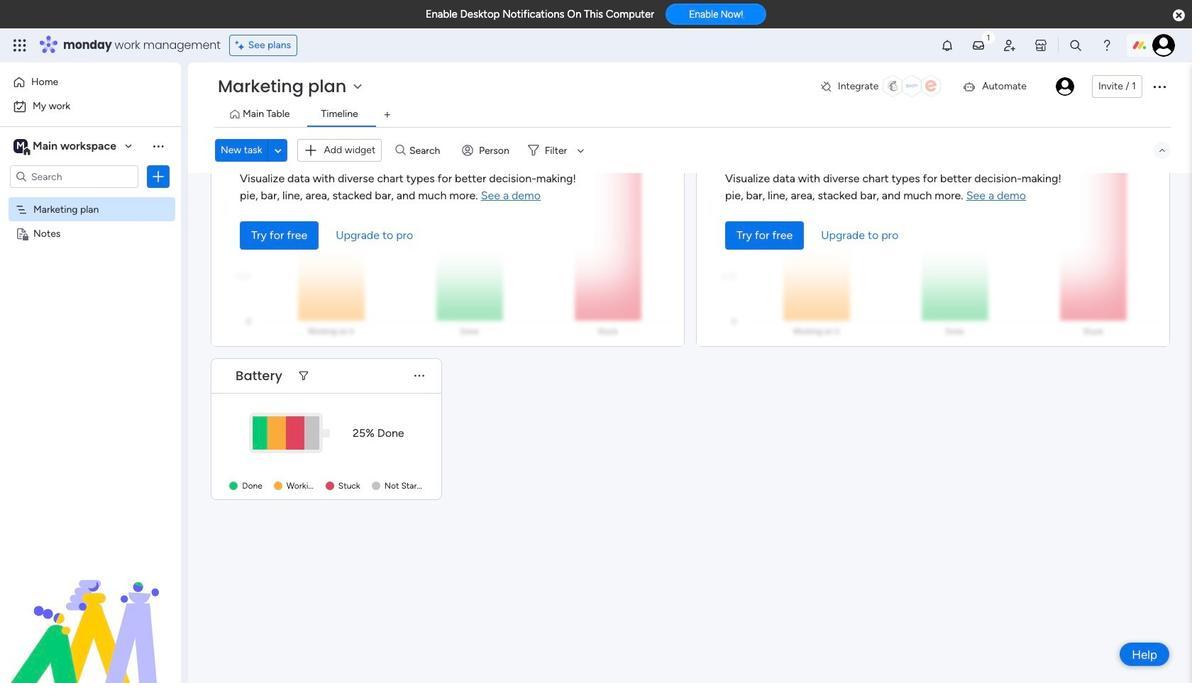 Task type: describe. For each thing, give the bounding box(es) containing it.
workspace selection element
[[13, 138, 119, 156]]

more dots image
[[415, 371, 424, 382]]

notifications image
[[940, 38, 955, 53]]

workspace options image
[[151, 139, 165, 153]]

see plans image
[[235, 38, 248, 53]]

arrow down image
[[572, 142, 589, 159]]

1 image
[[982, 29, 995, 45]]

lottie animation element
[[0, 540, 181, 684]]

2 vertical spatial option
[[0, 196, 181, 199]]

help image
[[1100, 38, 1114, 53]]

update feed image
[[972, 38, 986, 53]]

monday marketplace image
[[1034, 38, 1048, 53]]

select product image
[[13, 38, 27, 53]]



Task type: vqa. For each thing, say whether or not it's contained in the screenshot.
Learn More
no



Task type: locate. For each thing, give the bounding box(es) containing it.
lottie animation image
[[0, 540, 181, 684]]

tab
[[376, 104, 399, 126]]

options image
[[1151, 78, 1168, 95], [151, 170, 165, 184]]

search everything image
[[1069, 38, 1083, 53]]

1 horizontal spatial options image
[[1151, 78, 1168, 95]]

workspace image
[[13, 138, 28, 154]]

option
[[9, 71, 172, 94], [9, 95, 172, 118], [0, 196, 181, 199]]

options image down kendall parks image
[[1151, 78, 1168, 95]]

add view image
[[384, 110, 390, 120]]

None field
[[232, 367, 286, 385]]

options image down the workspace options image
[[151, 170, 165, 184]]

0 horizontal spatial options image
[[151, 170, 165, 184]]

dapulse close image
[[1173, 9, 1185, 23]]

1 vertical spatial option
[[9, 95, 172, 118]]

v2 search image
[[396, 142, 406, 158]]

Search in workspace field
[[30, 169, 119, 185]]

0 vertical spatial option
[[9, 71, 172, 94]]

1 vertical spatial options image
[[151, 170, 165, 184]]

kendall parks image
[[1056, 77, 1075, 96]]

Search field
[[406, 141, 449, 160]]

tab list
[[215, 104, 1171, 127]]

main content
[[188, 0, 1192, 684]]

collapse image
[[1157, 145, 1168, 156]]

list box
[[0, 194, 181, 437]]

angle down image
[[275, 145, 282, 156]]

0 vertical spatial options image
[[1151, 78, 1168, 95]]

invite members image
[[1003, 38, 1017, 53]]

kendall parks image
[[1153, 34, 1175, 57]]

private board image
[[15, 226, 28, 240]]



